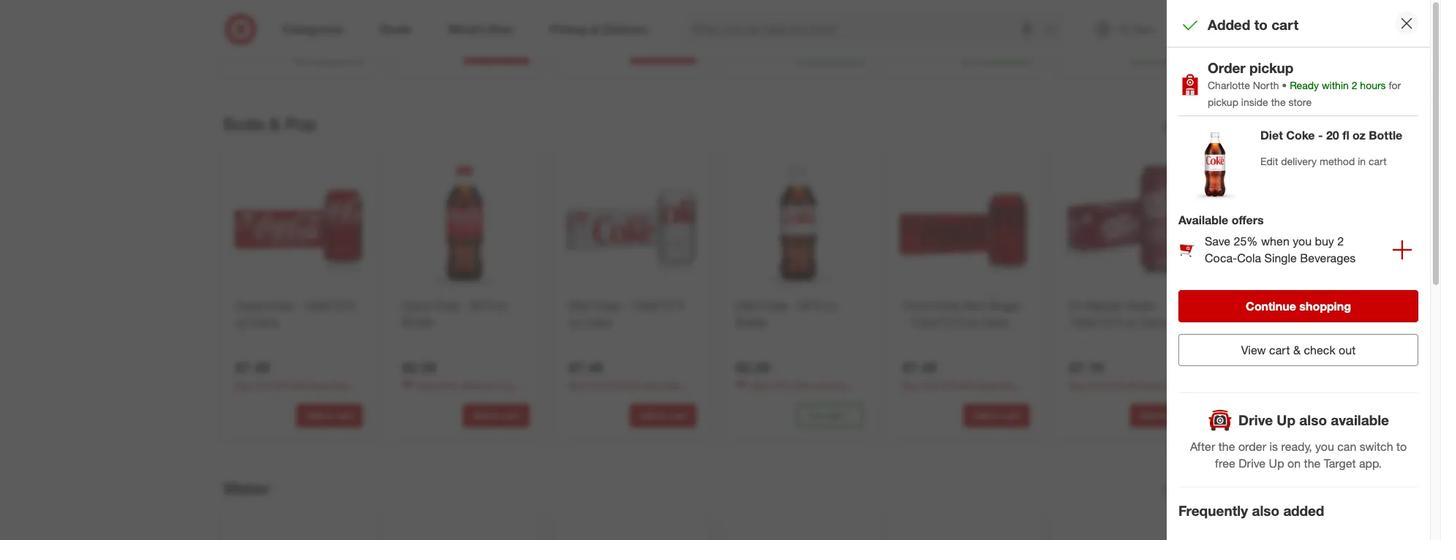 Task type: describe. For each thing, give the bounding box(es) containing it.
added
[[1208, 16, 1251, 33]]

more for soda & pop
[[1194, 119, 1221, 133]]

cans inside dr pepper soda - 12pk/12 fl oz cans
[[1141, 315, 1168, 330]]

shop more button for soda & pop
[[1163, 118, 1221, 135]]

$7.19 buy 3 for $18 with same-day order services
[[1070, 359, 1182, 404]]

save 25% when you buy 2 coca-cola single beverages button for coca-cola - 20 fl oz bottle
[[402, 380, 530, 404]]

cans inside 'coca-cola - 12pk/12 fl oz cans'
[[251, 315, 278, 330]]

with for coca-cola - 12pk/12 fl oz cans
[[290, 380, 306, 391]]

2 horizontal spatial 25%
[[1234, 234, 1258, 249]]

services for diet coke - 12pk/12 fl oz cans
[[593, 393, 625, 404]]

hours
[[1360, 79, 1386, 91]]

cola inside coca-cola zero sugar - 12pk/12 fl oz cans
[[935, 299, 959, 313]]

bottle for "coca-cola - 20 fl oz bottle" link
[[402, 315, 434, 330]]

20 for "coca-cola - 20 fl oz bottle" link
[[470, 299, 483, 313]]

oz inside dr pepper soda - 12pk/12 fl oz cans
[[1125, 315, 1137, 330]]

continue shopping
[[1246, 299, 1351, 314]]

can
[[1338, 440, 1357, 454]]

day for diet coke - 12pk/12 fl oz cans
[[667, 380, 681, 391]]

within
[[1322, 79, 1349, 91]]

•
[[1282, 79, 1287, 91]]

coca-cola - 12pk/12 fl oz cans
[[236, 299, 355, 330]]

$18 for coca-cola - 12pk/12 fl oz cans
[[274, 380, 288, 391]]

- inside 'coca-cola - 12pk/12 fl oz cans'
[[295, 299, 300, 313]]

fl inside 'coca-cola - 20 fl oz bottle'
[[486, 299, 492, 313]]

buy 3 for $18 with same-day order services button for coca-cola - 12pk/12 fl oz cans
[[236, 380, 363, 404]]

buy for coca-cola zero sugar - 12pk/12 fl oz cans
[[903, 380, 918, 391]]

store
[[1289, 96, 1312, 108]]

pickup for for pickup inside the store
[[1208, 96, 1239, 108]]

2 horizontal spatial single
[[1265, 251, 1297, 266]]

in
[[1358, 155, 1366, 168]]

ready,
[[1282, 440, 1312, 454]]

save 25% when you buy 2 coca-cola single beverages for coca-cola - 20 fl oz bottle
[[402, 380, 521, 404]]

for for coca-cola - 12pk/12 fl oz cans
[[261, 380, 271, 391]]

add for coca-cola zero sugar - 12pk/12 fl oz cans
[[973, 411, 990, 422]]

diet for $7.49
[[569, 299, 590, 313]]

1 vertical spatial also
[[1252, 503, 1280, 519]]

add for coca-cola - 12pk/12 fl oz cans
[[306, 411, 323, 422]]

dr
[[1070, 299, 1082, 313]]

single for diet coke - 20 fl oz bottle
[[781, 393, 805, 404]]

coca- inside dialog
[[1205, 251, 1237, 266]]

buy for diet coke - 12pk/12 fl oz cans
[[569, 380, 585, 391]]

12pk/12 inside diet coke - 12pk/12 fl oz cans
[[632, 299, 675, 313]]

2 horizontal spatial save
[[1205, 234, 1231, 249]]

drive inside "after the order is ready, you can switch to free drive up on the target app."
[[1239, 457, 1266, 471]]

add for diet coke - 12pk/12 fl oz cans
[[640, 411, 656, 422]]

20 for the 'diet coke - 20 fl oz bottle' link
[[799, 299, 812, 313]]

- inside dr pepper soda - 12pk/12 fl oz cans
[[1157, 299, 1162, 313]]

available offers
[[1179, 213, 1264, 228]]

continue
[[1246, 299, 1296, 314]]

search button
[[1038, 13, 1073, 48]]

out
[[1339, 343, 1356, 358]]

order for coca-cola - 12pk/12 fl oz cans
[[236, 393, 257, 404]]

after the order is ready, you can switch to free drive up on the target app.
[[1190, 440, 1407, 471]]

- inside coca-cola zero sugar - 12pk/12 fl oz cans
[[903, 315, 907, 330]]

ready
[[1290, 79, 1319, 91]]

fl inside 'coca-cola - 12pk/12 fl oz cans'
[[349, 299, 355, 313]]

shop more button for water
[[1163, 483, 1221, 500]]

diet coke - 20 fl oz bottle link
[[736, 298, 860, 331]]

soda & pop
[[223, 114, 316, 134]]

fl inside dialog
[[1343, 128, 1350, 143]]

north
[[1253, 79, 1279, 91]]

coca- inside 'coca-cola - 20 fl oz bottle'
[[402, 299, 435, 313]]

add to cart for diet coke - 12pk/12 fl oz cans
[[640, 411, 687, 422]]

$2.29 for diet coke - 20 fl oz bottle
[[736, 359, 770, 376]]

on
[[1288, 457, 1301, 471]]

soda inside dr pepper soda - 12pk/12 fl oz cans
[[1126, 299, 1154, 313]]

for for dr pepper soda - 12pk/12 fl oz cans
[[1095, 380, 1105, 391]]

coke inside dialog
[[1286, 128, 1315, 143]]

3 for diet coke - 12pk/12 fl oz cans
[[587, 380, 592, 391]]

bottle for the 'diet coke - 20 fl oz bottle' link
[[736, 315, 767, 330]]

method
[[1320, 155, 1355, 168]]

- inside the diet coke - 20 fl oz bottle
[[791, 299, 795, 313]]

zero
[[963, 299, 987, 313]]

dr pepper soda - 12pk/12 fl oz cans link
[[1070, 298, 1194, 331]]

oz inside the diet coke - 20 fl oz bottle
[[824, 299, 836, 313]]

charlotte north • ready within 2 hours
[[1208, 79, 1389, 91]]

1 horizontal spatial also
[[1300, 412, 1327, 429]]

beverages for coca-cola - 20 fl oz bottle
[[474, 393, 516, 404]]

cans inside diet coke - 12pk/12 fl oz cans
[[585, 315, 612, 330]]

the inside for pickup inside the store
[[1271, 96, 1286, 108]]

add to cart button for coca-cola - 12pk/12 fl oz cans
[[296, 405, 363, 428]]

3 for coca-cola - 12pk/12 fl oz cans
[[253, 380, 258, 391]]

sugar
[[990, 299, 1021, 313]]

inside
[[1242, 96, 1269, 108]]

oz inside diet coke - 12pk/12 fl oz cans
[[569, 315, 581, 330]]

available
[[1179, 213, 1229, 228]]

order inside "after the order is ready, you can switch to free drive up on the target app."
[[1239, 440, 1267, 454]]

$7.49 for diet coke - 12pk/12 fl oz cans
[[569, 359, 603, 376]]

oz inside 'coca-cola - 20 fl oz bottle'
[[496, 299, 508, 313]]

diet coke - 12pk/12 fl oz cans
[[569, 299, 684, 330]]

dr pepper soda - 12pk/12 fl oz cans
[[1070, 299, 1168, 330]]

is
[[1270, 440, 1278, 454]]

charlotte
[[1208, 79, 1250, 91]]

drive up also available
[[1239, 412, 1389, 429]]

add for dr pepper soda - 12pk/12 fl oz cans
[[1140, 411, 1157, 422]]

coca-cola zero sugar - 12pk/12 fl oz cans link
[[903, 298, 1027, 331]]

2 horizontal spatial save 25% when you buy 2 coca-cola single beverages
[[1205, 234, 1356, 266]]

buy for coca-cola - 20 fl oz bottle
[[500, 380, 514, 391]]

coca-cola - 20 fl oz bottle link
[[402, 298, 527, 331]]

app.
[[1359, 457, 1382, 471]]

0 horizontal spatial the
[[1219, 440, 1235, 454]]

10 link
[[1186, 13, 1218, 45]]

add for coca-cola - 20 fl oz bottle
[[473, 411, 490, 422]]

save 25% when you buy 2 coca-cola single beverages for diet coke - 20 fl oz bottle
[[736, 380, 855, 404]]

0 vertical spatial diet coke - 20 fl oz bottle
[[1261, 128, 1403, 143]]

buy inside dialog
[[1315, 234, 1334, 249]]

diet inside dialog
[[1261, 128, 1283, 143]]

with for diet coke - 12pk/12 fl oz cans
[[624, 380, 640, 391]]

oz inside coca-cola zero sugar - 12pk/12 fl oz cans
[[966, 315, 978, 330]]

order pickup
[[1208, 59, 1294, 76]]

for pickup inside the store
[[1208, 79, 1401, 108]]

add to cart button for diet coke - 12pk/12 fl oz cans
[[630, 405, 697, 428]]

save 25% when you buy 2 coca-cola single beverages button for diet coke - 20 fl oz bottle
[[736, 380, 863, 404]]

with for dr pepper soda - 12pk/12 fl oz cans
[[1124, 380, 1140, 391]]

day for coca-cola zero sugar - 12pk/12 fl oz cans
[[1001, 380, 1015, 391]]

- inside diet coke - 12pk/12 fl oz cans
[[624, 299, 629, 313]]

to inside "after the order is ready, you can switch to free drive up on the target app."
[[1397, 440, 1407, 454]]

view cart & check out link
[[1179, 334, 1419, 367]]

0 vertical spatial up
[[1277, 412, 1296, 429]]

day for coca-cola - 12pk/12 fl oz cans
[[334, 380, 348, 391]]

search
[[1038, 23, 1073, 38]]

add to cart for coca-cola - 12pk/12 fl oz cans
[[306, 411, 353, 422]]

0 horizontal spatial soda
[[223, 114, 264, 134]]

view
[[1241, 343, 1266, 358]]

shop for soda & pop
[[1163, 119, 1191, 133]]

coke for $2.29
[[760, 299, 788, 313]]



Task type: vqa. For each thing, say whether or not it's contained in the screenshot.
shipping
no



Task type: locate. For each thing, give the bounding box(es) containing it.
0 horizontal spatial save
[[417, 380, 436, 391]]

add to cart button for coca-cola zero sugar - 12pk/12 fl oz cans
[[964, 405, 1030, 428]]

add to cart
[[473, 46, 520, 57], [640, 46, 687, 57], [306, 411, 353, 422], [473, 411, 520, 422], [640, 411, 687, 422], [973, 411, 1020, 422], [1140, 411, 1187, 422]]

2 cans from the left
[[585, 315, 612, 330]]

25% for diet coke - 20 fl oz bottle
[[772, 380, 790, 391]]

with down dr pepper soda - 12pk/12 fl oz cans link
[[1124, 380, 1140, 391]]

shop more down charlotte
[[1163, 119, 1221, 133]]

2 $7.49 from the left
[[569, 359, 603, 376]]

offers
[[1232, 213, 1264, 228]]

3 $7.49 buy 3 for $18 with same-day order services from the left
[[903, 359, 1015, 404]]

for inside $7.19 buy 3 for $18 with same-day order services
[[1095, 380, 1105, 391]]

25% for coca-cola - 20 fl oz bottle
[[439, 380, 457, 391]]

shop more button up frequently
[[1163, 483, 1221, 500]]

coke inside the diet coke - 20 fl oz bottle
[[760, 299, 788, 313]]

2 horizontal spatial buy
[[1315, 234, 1334, 249]]

1 horizontal spatial &
[[1294, 343, 1301, 358]]

0 vertical spatial soda
[[223, 114, 264, 134]]

1 horizontal spatial $7.49 buy 3 for $18 with same-day order services
[[569, 359, 681, 404]]

1 horizontal spatial pickup
[[1250, 59, 1294, 76]]

pepper
[[1085, 299, 1123, 313]]

1 vertical spatial shop more
[[1163, 484, 1221, 498]]

& left check
[[1294, 343, 1301, 358]]

$18 down coca-cola zero sugar - 12pk/12 fl oz cans
[[941, 380, 955, 391]]

1 horizontal spatial 25%
[[772, 380, 790, 391]]

fl inside dr pepper soda - 12pk/12 fl oz cans
[[1116, 315, 1122, 330]]

the up free
[[1219, 440, 1235, 454]]

1 shop more from the top
[[1163, 119, 1221, 133]]

beverages inside dialog
[[1300, 251, 1356, 266]]

0 horizontal spatial coke
[[593, 299, 621, 313]]

3 buy 3 for $18 with same-day order services button from the left
[[903, 380, 1030, 404]]

$7.49 down 'coca-cola - 12pk/12 fl oz cans'
[[236, 359, 269, 376]]

1 cans from the left
[[251, 315, 278, 330]]

with down coca-cola zero sugar - 12pk/12 fl oz cans 'link'
[[957, 380, 974, 391]]

0 vertical spatial shop more button
[[1163, 118, 1221, 135]]

2 drive from the top
[[1239, 457, 1266, 471]]

single
[[1265, 251, 1297, 266], [447, 393, 471, 404], [781, 393, 805, 404]]

shop
[[1163, 119, 1191, 133], [1163, 484, 1191, 498]]

$7.49 buy 3 for $18 with same-day order services down diet coke - 12pk/12 fl oz cans link
[[569, 359, 681, 404]]

20 inside 'coca-cola - 20 fl oz bottle'
[[470, 299, 483, 313]]

0 vertical spatial pickup
[[1250, 59, 1294, 76]]

3 $18 from the left
[[941, 380, 955, 391]]

diet coke - 12pk/12 fl oz cans link
[[569, 298, 694, 331]]

2 vertical spatial the
[[1304, 457, 1321, 471]]

bottle inside the 'diet coke - 20 fl oz bottle' link
[[736, 315, 767, 330]]

when down the 'diet coke - 20 fl oz bottle' link
[[793, 380, 814, 391]]

1 shop from the top
[[1163, 119, 1191, 133]]

buy 3 for $18 with same-day order services button for diet coke - 12pk/12 fl oz cans
[[569, 380, 697, 404]]

4 3 from the left
[[1087, 380, 1092, 391]]

soda left pop
[[223, 114, 264, 134]]

2 horizontal spatial diet
[[1261, 128, 1283, 143]]

12pk/12 inside dr pepper soda - 12pk/12 fl oz cans
[[1070, 315, 1113, 330]]

1 horizontal spatial $2.29
[[736, 359, 770, 376]]

2 services from the left
[[593, 393, 625, 404]]

3 buy from the left
[[903, 380, 918, 391]]

0 horizontal spatial save 25% when you buy 2 coca-cola single beverages
[[402, 380, 521, 404]]

cart inside 'link'
[[1270, 343, 1290, 358]]

1 day from the left
[[334, 380, 348, 391]]

bottle
[[1369, 128, 1403, 143], [402, 315, 434, 330], [736, 315, 767, 330]]

2 horizontal spatial beverages
[[1300, 251, 1356, 266]]

12pk/12
[[303, 299, 346, 313], [632, 299, 675, 313], [911, 315, 954, 330], [1070, 315, 1113, 330]]

with down the coca-cola - 12pk/12 fl oz cans link
[[290, 380, 306, 391]]

you inside "after the order is ready, you can switch to free drive up on the target app."
[[1316, 440, 1334, 454]]

0 horizontal spatial 20
[[470, 299, 483, 313]]

save for coca-cola - 20 fl oz bottle
[[417, 380, 436, 391]]

buy 3 for $18 with same-day order services button for dr pepper soda - 12pk/12 fl oz cans
[[1070, 380, 1197, 404]]

diet inside diet coke - 12pk/12 fl oz cans
[[569, 299, 590, 313]]

0 horizontal spatial &
[[269, 114, 280, 134]]

coca-cola - 20 fl oz bottle image
[[399, 159, 530, 289], [399, 159, 530, 289]]

buy for dr pepper soda - 12pk/12 fl oz cans
[[1070, 380, 1085, 391]]

shop more for soda & pop
[[1163, 119, 1221, 133]]

0 vertical spatial shop more
[[1163, 119, 1221, 133]]

single for coca-cola - 20 fl oz bottle
[[447, 393, 471, 404]]

$7.49 buy 3 for $18 with same-day order services down coca-cola zero sugar - 12pk/12 fl oz cans 'link'
[[903, 359, 1015, 404]]

2 $7.49 buy 3 for $18 with same-day order services from the left
[[569, 359, 681, 404]]

diet
[[1261, 128, 1283, 143], [569, 299, 590, 313], [736, 299, 757, 313]]

0 horizontal spatial buy
[[500, 380, 514, 391]]

when
[[1261, 234, 1290, 249], [459, 380, 481, 391], [793, 380, 814, 391]]

0 horizontal spatial bottle
[[402, 315, 434, 330]]

0 horizontal spatial diet coke - 20 fl oz bottle
[[736, 299, 836, 330]]

add to cart button for coca-cola - 20 fl oz bottle
[[463, 405, 530, 428]]

0 horizontal spatial save 25% when you buy 2 coca-cola single beverages button
[[402, 380, 530, 404]]

1 horizontal spatial save
[[751, 380, 770, 391]]

$7.49 down diet coke - 12pk/12 fl oz cans
[[569, 359, 603, 376]]

4 $18 from the left
[[1108, 380, 1122, 391]]

save 25% when you buy 2 coca-cola single beverages
[[1205, 234, 1356, 266], [402, 380, 521, 404], [736, 380, 855, 404]]

1 horizontal spatial save 25% when you buy 2 coca-cola single beverages
[[736, 380, 855, 404]]

buy inside $7.19 buy 3 for $18 with same-day order services
[[1070, 380, 1085, 391]]

1 vertical spatial &
[[1294, 343, 1301, 358]]

with inside $7.19 buy 3 for $18 with same-day order services
[[1124, 380, 1140, 391]]

0 vertical spatial also
[[1300, 412, 1327, 429]]

order inside $7.19 buy 3 for $18 with same-day order services
[[1070, 393, 1091, 404]]

$2.29 down 'coca-cola - 20 fl oz bottle'
[[402, 359, 436, 376]]

coca- inside coca-cola zero sugar - 12pk/12 fl oz cans
[[903, 299, 935, 313]]

4 buy 3 for $18 with same-day order services button from the left
[[1070, 380, 1197, 404]]

1 horizontal spatial single
[[781, 393, 805, 404]]

coca-cola - 12pk/12 fl oz cans image
[[233, 159, 363, 289], [233, 159, 363, 289]]

2 $18 from the left
[[607, 380, 621, 391]]

$7.49
[[236, 359, 269, 376], [569, 359, 603, 376], [903, 359, 937, 376]]

switch
[[1360, 440, 1393, 454]]

2 shop from the top
[[1163, 484, 1191, 498]]

2 horizontal spatial $7.49 buy 3 for $18 with same-day order services
[[903, 359, 1015, 404]]

add to cart for coca-cola - 20 fl oz bottle
[[473, 411, 520, 422]]

shop more up frequently
[[1163, 484, 1221, 498]]

1 horizontal spatial diet coke - 20 fl oz bottle
[[1261, 128, 1403, 143]]

1 vertical spatial shop
[[1163, 484, 1191, 498]]

What can we help you find? suggestions appear below search field
[[683, 13, 1048, 45]]

0 vertical spatial the
[[1271, 96, 1286, 108]]

1 horizontal spatial save 25% when you buy 2 coca-cola single beverages button
[[736, 380, 863, 404]]

$18 down diet coke - 12pk/12 fl oz cans
[[607, 380, 621, 391]]

1 horizontal spatial soda
[[1126, 299, 1154, 313]]

continue shopping button
[[1179, 291, 1419, 323]]

1 vertical spatial diet coke - 20 fl oz bottle
[[736, 299, 836, 330]]

1 horizontal spatial diet
[[736, 299, 757, 313]]

lacroix sparkling water lemon - 8pk/12 fl oz cans image
[[1067, 524, 1197, 541], [1067, 524, 1197, 541]]

2 horizontal spatial the
[[1304, 457, 1321, 471]]

2 horizontal spatial bottle
[[1369, 128, 1403, 143]]

with for coca-cola zero sugar - 12pk/12 fl oz cans
[[957, 380, 974, 391]]

coke for $7.49
[[593, 299, 621, 313]]

for inside for pickup inside the store
[[1389, 79, 1401, 91]]

$7.49 buy 3 for $18 with same-day order services for coca-cola zero sugar - 12pk/12 fl oz cans
[[903, 359, 1015, 404]]

1 3 from the left
[[253, 380, 258, 391]]

coca-cola - 12pk/12 fl oz cans link
[[236, 298, 360, 331]]

1 $18 from the left
[[274, 380, 288, 391]]

0 vertical spatial drive
[[1239, 412, 1273, 429]]

2 day from the left
[[667, 380, 681, 391]]

diet coke - 12pk/12 fl oz cans image
[[566, 159, 697, 289], [566, 159, 697, 289]]

the right on
[[1304, 457, 1321, 471]]

pickup for order pickup
[[1250, 59, 1294, 76]]

bottle inside 'coca-cola - 20 fl oz bottle'
[[402, 315, 434, 330]]

0 horizontal spatial $7.49 buy 3 for $18 with same-day order services
[[236, 359, 348, 404]]

added to cart
[[1208, 16, 1299, 33]]

1 horizontal spatial 20
[[799, 299, 812, 313]]

coke
[[1286, 128, 1315, 143], [593, 299, 621, 313], [760, 299, 788, 313]]

$18 for dr pepper soda - 12pk/12 fl oz cans
[[1108, 380, 1122, 391]]

1 horizontal spatial buy
[[833, 380, 848, 391]]

$7.49 down coca-cola zero sugar - 12pk/12 fl oz cans
[[903, 359, 937, 376]]

the down •
[[1271, 96, 1286, 108]]

pickup inside for pickup inside the store
[[1208, 96, 1239, 108]]

2 horizontal spatial when
[[1261, 234, 1290, 249]]

cart
[[1272, 16, 1299, 33], [503, 46, 520, 57], [670, 46, 687, 57], [1369, 155, 1387, 168], [1270, 343, 1290, 358], [336, 411, 353, 422], [503, 411, 520, 422], [670, 411, 687, 422], [1003, 411, 1020, 422], [1170, 411, 1187, 422]]

check
[[1304, 343, 1336, 358]]

pop
[[285, 114, 316, 134]]

for for diet coke - 12pk/12 fl oz cans
[[594, 380, 605, 391]]

when for diet coke - 20 fl oz bottle
[[793, 380, 814, 391]]

up down is
[[1269, 457, 1285, 471]]

same-
[[309, 380, 334, 391], [642, 380, 667, 391], [976, 380, 1001, 391], [1143, 380, 1168, 391]]

cans
[[251, 315, 278, 330], [585, 315, 612, 330], [982, 315, 1009, 330], [1141, 315, 1168, 330]]

1 vertical spatial the
[[1219, 440, 1235, 454]]

shop more button down charlotte
[[1163, 118, 1221, 135]]

20 inside dialog
[[1326, 128, 1339, 143]]

1 horizontal spatial beverages
[[808, 393, 849, 404]]

coke inside diet coke - 12pk/12 fl oz cans
[[593, 299, 621, 313]]

save
[[1205, 234, 1231, 249], [417, 380, 436, 391], [751, 380, 770, 391]]

when inside dialog
[[1261, 234, 1290, 249]]

0 horizontal spatial when
[[459, 380, 481, 391]]

4 services from the left
[[1093, 393, 1126, 404]]

1 vertical spatial up
[[1269, 457, 1285, 471]]

2 3 from the left
[[587, 380, 592, 391]]

buy for diet coke - 20 fl oz bottle
[[833, 380, 848, 391]]

0 horizontal spatial single
[[447, 393, 471, 404]]

12pk/12 inside coca-cola zero sugar - 12pk/12 fl oz cans
[[911, 315, 954, 330]]

services for coca-cola - 12pk/12 fl oz cans
[[259, 393, 292, 404]]

0 horizontal spatial pickup
[[1208, 96, 1239, 108]]

$7.49 buy 3 for $18 with same-day order services down the coca-cola - 12pk/12 fl oz cans link
[[236, 359, 348, 404]]

beverages for diet coke - 20 fl oz bottle
[[808, 393, 849, 404]]

1 with from the left
[[290, 380, 306, 391]]

more down charlotte
[[1194, 119, 1221, 133]]

1 $7.49 buy 3 for $18 with same-day order services from the left
[[236, 359, 348, 404]]

free
[[1215, 457, 1236, 471]]

0 horizontal spatial $2.29
[[402, 359, 436, 376]]

for
[[1389, 79, 1401, 91], [261, 380, 271, 391], [594, 380, 605, 391], [928, 380, 938, 391], [1095, 380, 1105, 391]]

$18 for coca-cola zero sugar - 12pk/12 fl oz cans
[[941, 380, 955, 391]]

coca-
[[1205, 251, 1237, 266], [236, 299, 268, 313], [402, 299, 435, 313], [903, 299, 935, 313], [402, 393, 427, 404], [736, 393, 760, 404]]

with down diet coke - 12pk/12 fl oz cans link
[[624, 380, 640, 391]]

2 shop more button from the top
[[1163, 483, 1221, 500]]

edit delivery method in cart
[[1261, 155, 1387, 168]]

oz inside 'coca-cola - 12pk/12 fl oz cans'
[[236, 315, 248, 330]]

20 inside the diet coke - 20 fl oz bottle
[[799, 299, 812, 313]]

frequently
[[1179, 503, 1248, 519]]

also up ready,
[[1300, 412, 1327, 429]]

1 vertical spatial more
[[1194, 484, 1221, 498]]

order
[[236, 393, 257, 404], [569, 393, 590, 404], [903, 393, 924, 404], [1070, 393, 1091, 404], [1239, 440, 1267, 454]]

add to cart button for dr pepper soda - 12pk/12 fl oz cans
[[1130, 405, 1197, 428]]

-
[[1318, 128, 1323, 143], [295, 299, 300, 313], [462, 299, 467, 313], [624, 299, 629, 313], [791, 299, 795, 313], [1157, 299, 1162, 313], [903, 315, 907, 330]]

buy
[[236, 380, 251, 391], [569, 380, 585, 391], [903, 380, 918, 391], [1070, 380, 1085, 391]]

&
[[269, 114, 280, 134], [1294, 343, 1301, 358]]

to
[[1255, 16, 1268, 33], [492, 46, 500, 57], [659, 46, 667, 57], [325, 411, 334, 422], [492, 411, 500, 422], [659, 411, 667, 422], [992, 411, 1001, 422], [1159, 411, 1168, 422], [1397, 440, 1407, 454]]

10
[[1204, 15, 1212, 24]]

& left pop
[[269, 114, 280, 134]]

3 same- from the left
[[976, 380, 1001, 391]]

1 vertical spatial shop more button
[[1163, 483, 1221, 500]]

pickup down charlotte
[[1208, 96, 1239, 108]]

fl
[[1343, 128, 1350, 143], [349, 299, 355, 313], [486, 299, 492, 313], [678, 299, 684, 313], [815, 299, 821, 313], [957, 315, 963, 330], [1116, 315, 1122, 330]]

1 save 25% when you buy 2 coca-cola single beverages button from the left
[[402, 380, 530, 404]]

view cart & check out
[[1241, 343, 1356, 358]]

order for dr pepper soda - 12pk/12 fl oz cans
[[1070, 393, 1091, 404]]

coca-cola zero sugar - 12pk/12 fl oz cans
[[903, 299, 1021, 330]]

$2.29 down the 'diet coke - 20 fl oz bottle' link
[[736, 359, 770, 376]]

beverages
[[1300, 251, 1356, 266], [474, 393, 516, 404], [808, 393, 849, 404]]

1 horizontal spatial the
[[1271, 96, 1286, 108]]

0 vertical spatial more
[[1194, 119, 1221, 133]]

1 shop more button from the top
[[1163, 118, 1221, 135]]

$18
[[274, 380, 288, 391], [607, 380, 621, 391], [941, 380, 955, 391], [1108, 380, 1122, 391]]

1 horizontal spatial when
[[793, 380, 814, 391]]

day inside $7.19 buy 3 for $18 with same-day order services
[[1168, 380, 1182, 391]]

3 day from the left
[[1001, 380, 1015, 391]]

$18 down dr pepper soda - 12pk/12 fl oz cans
[[1108, 380, 1122, 391]]

buy for coca-cola - 12pk/12 fl oz cans
[[236, 380, 251, 391]]

more for water
[[1194, 484, 1221, 498]]

3 3 from the left
[[921, 380, 925, 391]]

frequently also added
[[1179, 503, 1325, 519]]

drive up is
[[1239, 412, 1273, 429]]

coca- inside 'coca-cola - 12pk/12 fl oz cans'
[[236, 299, 268, 313]]

$7.49 buy 3 for $18 with same-day order services for diet coke - 12pk/12 fl oz cans
[[569, 359, 681, 404]]

3 cans from the left
[[982, 315, 1009, 330]]

cola inside 'coca-cola - 20 fl oz bottle'
[[435, 299, 459, 313]]

4 same- from the left
[[1143, 380, 1168, 391]]

cola
[[1237, 251, 1262, 266], [268, 299, 292, 313], [435, 299, 459, 313], [935, 299, 959, 313], [427, 393, 445, 404], [760, 393, 778, 404]]

shopping
[[1300, 299, 1351, 314]]

services for coca-cola zero sugar - 12pk/12 fl oz cans
[[926, 393, 959, 404]]

drive right free
[[1239, 457, 1266, 471]]

when for coca-cola - 20 fl oz bottle
[[459, 380, 481, 391]]

dr pepper soda - 12pk/12 fl oz cans image
[[1067, 159, 1197, 289], [1067, 159, 1197, 289]]

4 cans from the left
[[1141, 315, 1168, 330]]

added
[[1284, 503, 1325, 519]]

cola inside 'coca-cola - 12pk/12 fl oz cans'
[[268, 299, 292, 313]]

dialog
[[1167, 0, 1441, 541]]

25%
[[1234, 234, 1258, 249], [439, 380, 457, 391], [772, 380, 790, 391]]

same- for coca-cola - 12pk/12 fl oz cans
[[309, 380, 334, 391]]

3 $7.49 from the left
[[903, 359, 937, 376]]

diet for $2.29
[[736, 299, 757, 313]]

$7.49 for coca-cola - 12pk/12 fl oz cans
[[236, 359, 269, 376]]

same- inside $7.19 buy 3 for $18 with same-day order services
[[1143, 380, 1168, 391]]

buy
[[1315, 234, 1334, 249], [500, 380, 514, 391], [833, 380, 848, 391]]

edit
[[1261, 155, 1279, 168]]

2 horizontal spatial $7.49
[[903, 359, 937, 376]]

same- for dr pepper soda - 12pk/12 fl oz cans
[[1143, 380, 1168, 391]]

water
[[223, 479, 270, 499]]

add to cart for dr pepper soda - 12pk/12 fl oz cans
[[1140, 411, 1187, 422]]

1 same- from the left
[[309, 380, 334, 391]]

drive
[[1239, 412, 1273, 429], [1239, 457, 1266, 471]]

coca-cola - 20 fl oz bottle
[[402, 299, 508, 330]]

when down offers
[[1261, 234, 1290, 249]]

1 $7.49 from the left
[[236, 359, 269, 376]]

$7.49 buy 3 for $18 with same-day order services
[[236, 359, 348, 404], [569, 359, 681, 404], [903, 359, 1015, 404]]

3 with from the left
[[957, 380, 974, 391]]

$18 inside $7.19 buy 3 for $18 with same-day order services
[[1108, 380, 1122, 391]]

coca-cola zero sugar - 12pk/12 fl oz cans image
[[900, 159, 1030, 289], [900, 159, 1030, 289]]

0 horizontal spatial 25%
[[439, 380, 457, 391]]

fl inside coca-cola zero sugar - 12pk/12 fl oz cans
[[957, 315, 963, 330]]

4 day from the left
[[1168, 380, 1182, 391]]

when down "coca-cola - 20 fl oz bottle" link
[[459, 380, 481, 391]]

2 $2.29 from the left
[[736, 359, 770, 376]]

more
[[1194, 119, 1221, 133], [1194, 484, 1221, 498]]

more up frequently
[[1194, 484, 1221, 498]]

1 $2.29 from the left
[[402, 359, 436, 376]]

2 save 25% when you buy 2 coca-cola single beverages button from the left
[[736, 380, 863, 404]]

cans inside coca-cola zero sugar - 12pk/12 fl oz cans
[[982, 315, 1009, 330]]

order
[[1208, 59, 1246, 76]]

also left added
[[1252, 503, 1280, 519]]

up
[[1277, 412, 1296, 429], [1269, 457, 1285, 471]]

2 buy from the left
[[569, 380, 585, 391]]

up up ready,
[[1277, 412, 1296, 429]]

3 inside $7.19 buy 3 for $18 with same-day order services
[[1087, 380, 1092, 391]]

0 vertical spatial &
[[269, 114, 280, 134]]

order for coca-cola zero sugar - 12pk/12 fl oz cans
[[903, 393, 924, 404]]

- inside dialog
[[1318, 128, 1323, 143]]

add to cart for coca-cola zero sugar - 12pk/12 fl oz cans
[[973, 411, 1020, 422]]

2 same- from the left
[[642, 380, 667, 391]]

dialog containing added to cart
[[1167, 0, 1441, 541]]

3 for coca-cola zero sugar - 12pk/12 fl oz cans
[[921, 380, 925, 391]]

order for diet coke - 12pk/12 fl oz cans
[[569, 393, 590, 404]]

- inside 'coca-cola - 20 fl oz bottle'
[[462, 299, 467, 313]]

$18 down 'coca-cola - 12pk/12 fl oz cans'
[[274, 380, 288, 391]]

2 horizontal spatial 20
[[1326, 128, 1339, 143]]

fl inside the diet coke - 20 fl oz bottle
[[815, 299, 821, 313]]

0 vertical spatial shop
[[1163, 119, 1191, 133]]

with
[[290, 380, 306, 391], [624, 380, 640, 391], [957, 380, 974, 391], [1124, 380, 1140, 391]]

1 buy 3 for $18 with same-day order services button from the left
[[236, 380, 363, 404]]

target
[[1324, 457, 1356, 471]]

$2.29 for coca-cola - 20 fl oz bottle
[[402, 359, 436, 376]]

for for coca-cola zero sugar - 12pk/12 fl oz cans
[[928, 380, 938, 391]]

0 horizontal spatial diet
[[569, 299, 590, 313]]

1 services from the left
[[259, 393, 292, 404]]

diet coke - 20 fl oz bottle image
[[1179, 128, 1252, 202], [733, 159, 863, 289], [733, 159, 863, 289]]

same- for coca-cola zero sugar - 12pk/12 fl oz cans
[[976, 380, 1001, 391]]

buy 3 for $18 with same-day order services button for coca-cola zero sugar - 12pk/12 fl oz cans
[[903, 380, 1030, 404]]

services inside $7.19 buy 3 for $18 with same-day order services
[[1093, 393, 1126, 404]]

buy 3 for $18 with same-day order services button
[[236, 380, 363, 404], [569, 380, 697, 404], [903, 380, 1030, 404], [1070, 380, 1197, 404]]

4 with from the left
[[1124, 380, 1140, 391]]

delivery
[[1281, 155, 1317, 168]]

$7.49 for coca-cola zero sugar - 12pk/12 fl oz cans
[[903, 359, 937, 376]]

you
[[1293, 234, 1312, 249], [483, 380, 497, 391], [817, 380, 831, 391], [1316, 440, 1334, 454]]

shop more for water
[[1163, 484, 1221, 498]]

day
[[334, 380, 348, 391], [667, 380, 681, 391], [1001, 380, 1015, 391], [1168, 380, 1182, 391]]

1 horizontal spatial bottle
[[736, 315, 767, 330]]

$18 for diet coke - 12pk/12 fl oz cans
[[607, 380, 621, 391]]

0 horizontal spatial also
[[1252, 503, 1280, 519]]

2 with from the left
[[624, 380, 640, 391]]

2
[[1352, 79, 1358, 91], [1338, 234, 1344, 249], [517, 380, 521, 391], [850, 380, 855, 391]]

available
[[1331, 412, 1389, 429]]

$2.29
[[402, 359, 436, 376], [736, 359, 770, 376]]

1 horizontal spatial coke
[[760, 299, 788, 313]]

fl inside diet coke - 12pk/12 fl oz cans
[[678, 299, 684, 313]]

1 vertical spatial drive
[[1239, 457, 1266, 471]]

2 horizontal spatial coke
[[1286, 128, 1315, 143]]

2 shop more from the top
[[1163, 484, 1221, 498]]

4 buy from the left
[[1070, 380, 1085, 391]]

1 drive from the top
[[1239, 412, 1273, 429]]

services
[[259, 393, 292, 404], [593, 393, 625, 404], [926, 393, 959, 404], [1093, 393, 1126, 404]]

3 for dr pepper soda - 12pk/12 fl oz cans
[[1087, 380, 1092, 391]]

shop more
[[1163, 119, 1221, 133], [1163, 484, 1221, 498]]

soda right pepper on the right of page
[[1126, 299, 1154, 313]]

diet coke - 20 fl oz bottle inside the 'diet coke - 20 fl oz bottle' link
[[736, 299, 836, 330]]

diet coke - 20 fl oz bottle
[[1261, 128, 1403, 143], [736, 299, 836, 330]]

1 vertical spatial soda
[[1126, 299, 1154, 313]]

save for diet coke - 20 fl oz bottle
[[751, 380, 770, 391]]

add
[[473, 46, 490, 57], [640, 46, 656, 57], [306, 411, 323, 422], [473, 411, 490, 422], [640, 411, 656, 422], [973, 411, 990, 422], [1140, 411, 1157, 422]]

same- for diet coke - 12pk/12 fl oz cans
[[642, 380, 667, 391]]

12pk/12 inside 'coca-cola - 12pk/12 fl oz cans'
[[303, 299, 346, 313]]

after
[[1190, 440, 1216, 454]]

0 horizontal spatial $7.49
[[236, 359, 269, 376]]

1 vertical spatial pickup
[[1208, 96, 1239, 108]]

$7.49 buy 3 for $18 with same-day order services for coca-cola - 12pk/12 fl oz cans
[[236, 359, 348, 404]]

3 services from the left
[[926, 393, 959, 404]]

0 horizontal spatial beverages
[[474, 393, 516, 404]]

$7.19
[[1070, 359, 1104, 376]]

shop for water
[[1163, 484, 1191, 498]]

day for dr pepper soda - 12pk/12 fl oz cans
[[1168, 380, 1182, 391]]

pickup up 'north'
[[1250, 59, 1294, 76]]

& inside 'link'
[[1294, 343, 1301, 358]]

the
[[1271, 96, 1286, 108], [1219, 440, 1235, 454], [1304, 457, 1321, 471]]

1 horizontal spatial $7.49
[[569, 359, 603, 376]]

services for dr pepper soda - 12pk/12 fl oz cans
[[1093, 393, 1126, 404]]

up inside "after the order is ready, you can switch to free drive up on the target app."
[[1269, 457, 1285, 471]]

2 more from the top
[[1194, 484, 1221, 498]]

1 buy from the left
[[236, 380, 251, 391]]

shop more button
[[1163, 118, 1221, 135], [1163, 483, 1221, 500]]

diet inside the diet coke - 20 fl oz bottle
[[736, 299, 757, 313]]

2 buy 3 for $18 with same-day order services button from the left
[[569, 380, 697, 404]]

1 more from the top
[[1194, 119, 1221, 133]]



